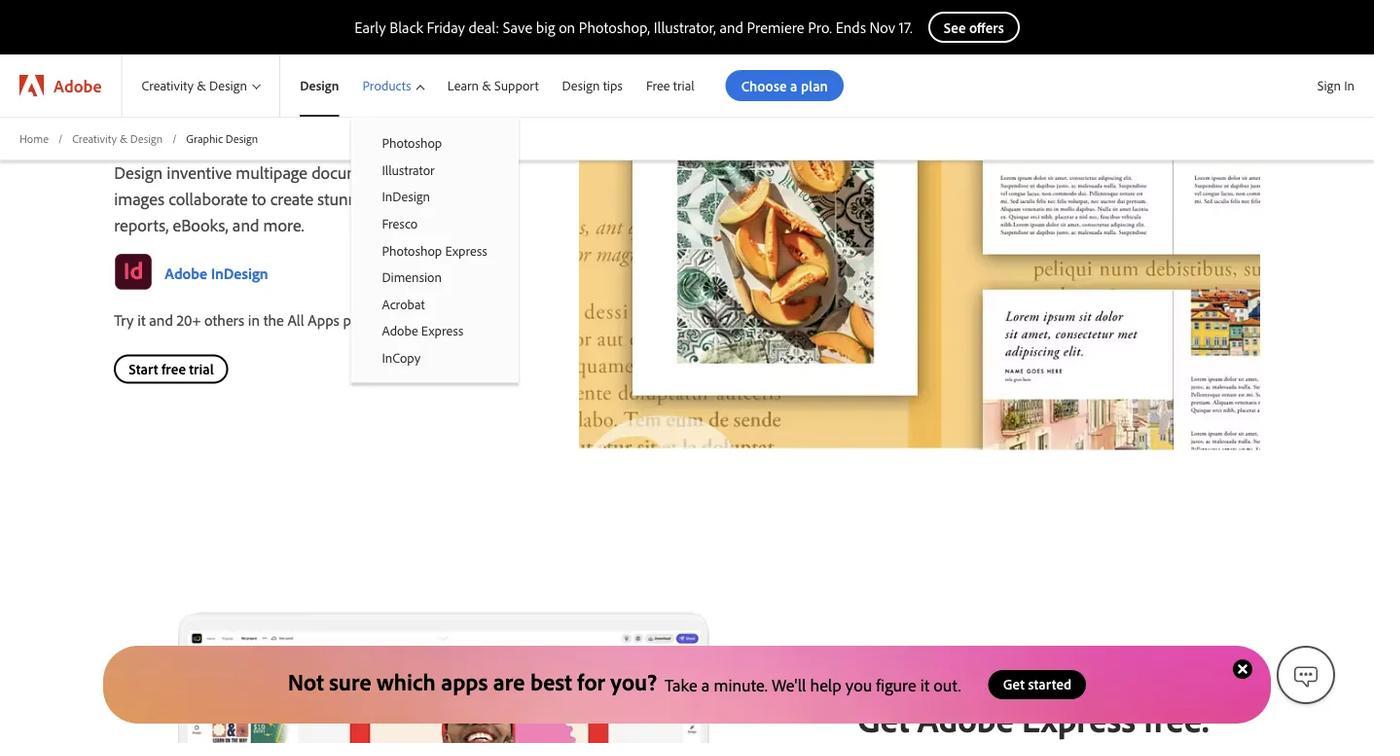 Task type: locate. For each thing, give the bounding box(es) containing it.
express down fresco link at left top
[[445, 242, 488, 259]]

photoshop express link
[[351, 237, 519, 264]]

adobe up the creativity & design link
[[54, 74, 102, 96]]

1 horizontal spatial trial
[[674, 77, 695, 94]]

trial
[[674, 77, 695, 94], [189, 360, 214, 378]]

& up impactful
[[197, 77, 206, 94]]

for right the best
[[578, 667, 605, 697]]

design inside "dropdown button"
[[209, 77, 247, 94]]

1 horizontal spatial creativity
[[142, 77, 194, 94]]

0 vertical spatial creativity & design
[[142, 77, 247, 94]]

get started
[[1004, 676, 1072, 694]]

0 vertical spatial for
[[395, 109, 415, 131]]

0 horizontal spatial for
[[395, 109, 415, 131]]

express down started
[[1022, 697, 1136, 742]]

sign in
[[1318, 77, 1355, 94]]

photoshop express
[[382, 242, 488, 259]]

1 vertical spatial layouts
[[238, 109, 290, 131]]

0 vertical spatial that
[[333, 3, 392, 47]]

fresco
[[382, 215, 418, 232]]

out. left design link
[[221, 47, 280, 91]]

0 horizontal spatial it
[[137, 310, 146, 330]]

are
[[494, 667, 525, 697]]

it right figure
[[921, 674, 930, 696]]

design up impactful
[[209, 77, 247, 94]]

photoshop up "dimension"
[[382, 242, 442, 259]]

creativity & design up images
[[72, 131, 163, 146]]

images
[[114, 188, 165, 210]]

out. inside create layouts that aren't played out.
[[221, 47, 280, 91]]

& for "learn & support" link
[[482, 77, 492, 94]]

1 vertical spatial get
[[858, 697, 910, 742]]

group
[[351, 117, 519, 383]]

adobe for adobe express
[[382, 322, 418, 339]]

plan.
[[343, 310, 374, 330]]

photoshop for photoshop
[[382, 134, 442, 151]]

free trial link
[[635, 55, 707, 117]]

creativity
[[142, 77, 194, 94], [72, 131, 117, 146]]

people
[[341, 135, 390, 157]]

sign
[[1318, 77, 1342, 94]]

design impactful layouts with indesign for both print and digital media that will keep people turning pages. design inventive multipage documents where text and images collaborate to create stunning magazines, reports, ebooks, and more.
[[114, 109, 502, 236]]

best
[[531, 667, 572, 697]]

both
[[419, 109, 452, 131]]

learn & support
[[448, 77, 539, 94]]

1 horizontal spatial out.
[[934, 674, 962, 696]]

apps
[[441, 667, 488, 697]]

deal:
[[469, 18, 500, 37]]

0 vertical spatial it
[[137, 310, 146, 330]]

text
[[444, 161, 471, 183]]

2 vertical spatial express
[[1022, 697, 1136, 742]]

incopy link
[[351, 344, 519, 371]]

express inside 'link'
[[421, 322, 464, 339]]

17.
[[900, 18, 913, 37]]

design tips link
[[551, 55, 635, 117]]

& for "creativity & design" "dropdown button"
[[197, 77, 206, 94]]

premiere
[[747, 18, 805, 37]]

trial right free
[[189, 360, 214, 378]]

get inside get started link
[[1004, 676, 1025, 694]]

2 photoshop from the top
[[382, 242, 442, 259]]

indesign up try it and 20+ others in the all apps plan.
[[211, 264, 268, 283]]

0 horizontal spatial that
[[241, 135, 269, 157]]

stunning
[[318, 188, 379, 210]]

0 horizontal spatial out.
[[221, 47, 280, 91]]

help
[[811, 674, 842, 696]]

that left will
[[241, 135, 269, 157]]

0 vertical spatial get
[[1004, 676, 1025, 694]]

that up products
[[333, 3, 392, 47]]

0 vertical spatial trial
[[674, 77, 695, 94]]

ebooks,
[[173, 214, 229, 236]]

early
[[355, 18, 386, 37]]

1 vertical spatial out.
[[934, 674, 962, 696]]

for inside the design impactful layouts with indesign for both print and digital media that will keep people turning pages. design inventive multipage documents where text and images collaborate to create stunning magazines, reports, ebooks, and more.
[[395, 109, 415, 131]]

it
[[137, 310, 146, 330], [921, 674, 930, 696]]

1 vertical spatial express
[[421, 322, 464, 339]]

home link
[[19, 130, 49, 147]]

& inside "dropdown button"
[[197, 77, 206, 94]]

products button
[[351, 55, 436, 117]]

1 vertical spatial photoshop
[[382, 242, 442, 259]]

friday
[[427, 18, 465, 37]]

adobe inside 'link'
[[382, 322, 418, 339]]

graphic
[[186, 131, 223, 146]]

0 horizontal spatial get
[[858, 697, 910, 742]]

and down to
[[233, 214, 259, 236]]

to
[[252, 188, 266, 210]]

0 vertical spatial photoshop
[[382, 134, 442, 151]]

adobe
[[54, 74, 102, 96], [165, 264, 208, 283], [382, 322, 418, 339], [918, 697, 1014, 742]]

creativity right home
[[72, 131, 117, 146]]

indesign down where
[[382, 188, 430, 205]]

0 vertical spatial creativity
[[142, 77, 194, 94]]

will
[[273, 135, 298, 157]]

get down figure
[[858, 697, 910, 742]]

express down 'acrobat' link
[[421, 322, 464, 339]]

design
[[209, 77, 247, 94], [300, 77, 339, 94], [562, 77, 600, 94], [114, 109, 163, 131], [130, 131, 163, 146], [226, 131, 258, 146], [114, 161, 163, 183]]

illustrator link
[[351, 156, 519, 183]]

minute.
[[714, 674, 768, 696]]

adobe express
[[382, 322, 464, 339]]

get for get started
[[1004, 676, 1025, 694]]

started
[[1029, 676, 1072, 694]]

design right 'graphic'
[[226, 131, 258, 146]]

0 vertical spatial layouts
[[218, 3, 325, 47]]

indesign up people in the top left of the page
[[329, 109, 391, 131]]

0 horizontal spatial trial
[[189, 360, 214, 378]]

1 vertical spatial indesign
[[382, 188, 430, 205]]

&
[[197, 77, 206, 94], [482, 77, 492, 94], [120, 131, 128, 146]]

for
[[395, 109, 415, 131], [578, 667, 605, 697]]

free
[[646, 77, 670, 94]]

layouts inside create layouts that aren't played out.
[[218, 3, 325, 47]]

for up turning
[[395, 109, 415, 131]]

design up the with
[[300, 77, 339, 94]]

adobe link
[[0, 55, 121, 117]]

1 vertical spatial it
[[921, 674, 930, 696]]

try
[[114, 310, 134, 330]]

1 vertical spatial that
[[241, 135, 269, 157]]

1 horizontal spatial get
[[1004, 676, 1025, 694]]

out. right figure
[[934, 674, 962, 696]]

adobe up 20+
[[165, 264, 208, 283]]

photoshop,
[[579, 18, 650, 37]]

on
[[559, 18, 576, 37]]

adobe for adobe
[[54, 74, 102, 96]]

design left 'graphic'
[[130, 131, 163, 146]]

start free trial
[[129, 360, 214, 378]]

it right try
[[137, 310, 146, 330]]

digital pages created by adobe indesign. image
[[579, 0, 1261, 450]]

you
[[846, 674, 873, 696]]

express
[[445, 242, 488, 259], [421, 322, 464, 339], [1022, 697, 1136, 742]]

indesign
[[329, 109, 391, 131], [382, 188, 430, 205], [211, 264, 268, 283]]

start
[[129, 360, 158, 378]]

learn
[[448, 77, 479, 94]]

photoshop for photoshop express
[[382, 242, 442, 259]]

fresco link
[[351, 210, 519, 237]]

1 horizontal spatial &
[[197, 77, 206, 94]]

adobe indesign link
[[165, 264, 268, 283]]

1 vertical spatial trial
[[189, 360, 214, 378]]

1 photoshop from the top
[[382, 134, 442, 151]]

photoshop up illustrator
[[382, 134, 442, 151]]

get
[[1004, 676, 1025, 694], [858, 697, 910, 742]]

1 horizontal spatial that
[[333, 3, 392, 47]]

out. inside not sure which apps are best for you? take a minute. we'll help you figure it out.
[[934, 674, 962, 696]]

0 vertical spatial express
[[445, 242, 488, 259]]

adobe indesign
[[165, 264, 268, 283]]

played
[[114, 47, 213, 91]]

1 vertical spatial creativity
[[72, 131, 117, 146]]

not
[[288, 667, 324, 697]]

20+
[[177, 310, 201, 330]]

creativity & design up impactful
[[142, 77, 247, 94]]

which
[[377, 667, 436, 697]]

1 vertical spatial for
[[578, 667, 605, 697]]

dimension
[[382, 269, 442, 286]]

out.
[[221, 47, 280, 91], [934, 674, 962, 696]]

0 horizontal spatial creativity
[[72, 131, 117, 146]]

layouts up design link
[[218, 3, 325, 47]]

adobe down get started
[[918, 697, 1014, 742]]

turning
[[394, 135, 445, 157]]

creativity up impactful
[[142, 77, 194, 94]]

& left the digital
[[120, 131, 128, 146]]

group containing photoshop
[[351, 117, 519, 383]]

not sure which apps are best for you? take a minute. we'll help you figure it out.
[[288, 667, 962, 697]]

ends
[[836, 18, 867, 37]]

0 vertical spatial indesign
[[329, 109, 391, 131]]

others
[[204, 310, 245, 330]]

the
[[264, 310, 284, 330]]

acrobat
[[382, 296, 425, 313]]

design up images
[[114, 161, 163, 183]]

1 horizontal spatial it
[[921, 674, 930, 696]]

and left premiere at the top right of the page
[[720, 18, 744, 37]]

and
[[720, 18, 744, 37], [114, 135, 141, 157], [475, 161, 502, 183], [233, 214, 259, 236], [149, 310, 173, 330]]

get left started
[[1004, 676, 1025, 694]]

& right learn
[[482, 77, 492, 94]]

2 horizontal spatial &
[[482, 77, 492, 94]]

layouts up will
[[238, 109, 290, 131]]

design left tips
[[562, 77, 600, 94]]

0 vertical spatial out.
[[221, 47, 280, 91]]

you?
[[611, 667, 657, 697]]

tips
[[603, 77, 623, 94]]

big
[[536, 18, 555, 37]]

trial right the free
[[674, 77, 695, 94]]

adobe up incopy
[[382, 322, 418, 339]]



Task type: describe. For each thing, give the bounding box(es) containing it.
figure
[[877, 674, 917, 696]]

in
[[248, 310, 260, 330]]

create layouts that aren't played out.
[[114, 3, 486, 91]]

and left the digital
[[114, 135, 141, 157]]

free.
[[1144, 697, 1210, 742]]

sure
[[329, 667, 371, 697]]

and right text
[[475, 161, 502, 183]]

design up the digital
[[114, 109, 163, 131]]

black
[[390, 18, 423, 37]]

pages.
[[449, 135, 494, 157]]

incopy
[[382, 349, 421, 366]]

a
[[702, 674, 710, 696]]

product icon for adobe indesign image
[[114, 254, 153, 293]]

that inside create layouts that aren't played out.
[[333, 3, 392, 47]]

start free trial link
[[114, 355, 228, 384]]

with
[[294, 109, 325, 131]]

get for get adobe express free.
[[858, 697, 910, 742]]

indesign inside "indesign" link
[[382, 188, 430, 205]]

keep
[[302, 135, 337, 157]]

indesign link
[[351, 183, 519, 210]]

and left 20+
[[149, 310, 173, 330]]

more.
[[263, 214, 304, 236]]

layouts inside the design impactful layouts with indesign for both print and digital media that will keep people turning pages. design inventive multipage documents where text and images collaborate to create stunning magazines, reports, ebooks, and more.
[[238, 109, 290, 131]]

free trial
[[646, 77, 695, 94]]

design tips
[[562, 77, 623, 94]]

it inside not sure which apps are best for you? take a minute. we'll help you figure it out.
[[921, 674, 930, 696]]

collaborate
[[169, 188, 248, 210]]

home
[[19, 131, 49, 146]]

that inside the design impactful layouts with indesign for both print and digital media that will keep people turning pages. design inventive multipage documents where text and images collaborate to create stunning magazines, reports, ebooks, and more.
[[241, 135, 269, 157]]

where
[[396, 161, 440, 183]]

express for photoshop express
[[445, 242, 488, 259]]

creativity & design link
[[72, 130, 163, 147]]

design link
[[281, 55, 351, 117]]

create
[[114, 3, 210, 47]]

we'll
[[772, 674, 807, 696]]

create
[[270, 188, 314, 210]]

photoshop link
[[351, 130, 519, 156]]

reports,
[[114, 214, 169, 236]]

illustrator
[[382, 161, 435, 178]]

1 horizontal spatial for
[[578, 667, 605, 697]]

nov
[[870, 18, 896, 37]]

express for adobe express
[[421, 322, 464, 339]]

creativity inside "dropdown button"
[[142, 77, 194, 94]]

aren't
[[400, 3, 486, 47]]

trial inside start free trial 'link'
[[189, 360, 214, 378]]

dimension link
[[351, 264, 519, 291]]

inventive
[[167, 161, 232, 183]]

try it and 20+ others in the all apps plan.
[[114, 310, 374, 330]]

print
[[456, 109, 489, 131]]

creativity & design button
[[122, 55, 280, 117]]

2 vertical spatial indesign
[[211, 264, 268, 283]]

support
[[495, 77, 539, 94]]

learn & support link
[[436, 55, 551, 117]]

magazines,
[[383, 188, 462, 210]]

get started link
[[989, 671, 1087, 700]]

illustrator,
[[654, 18, 716, 37]]

products
[[363, 77, 411, 94]]

apps
[[308, 310, 340, 330]]

pro.
[[808, 18, 832, 37]]

social media posts made with adobe express. image
[[114, 552, 796, 744]]

in
[[1345, 77, 1355, 94]]

impactful
[[167, 109, 234, 131]]

media
[[193, 135, 237, 157]]

acrobat link
[[351, 291, 519, 318]]

save
[[503, 18, 533, 37]]

documents
[[312, 161, 391, 183]]

1 vertical spatial creativity & design
[[72, 131, 163, 146]]

get adobe express free.
[[858, 697, 1210, 742]]

digital
[[145, 135, 189, 157]]

all
[[288, 310, 304, 330]]

early black friday deal: save big on photoshop, illustrator, and premiere pro. ends nov 17.
[[355, 18, 913, 37]]

indesign inside the design impactful layouts with indesign for both print and digital media that will keep people turning pages. design inventive multipage documents where text and images collaborate to create stunning magazines, reports, ebooks, and more.
[[329, 109, 391, 131]]

creativity & design inside "dropdown button"
[[142, 77, 247, 94]]

take
[[665, 674, 698, 696]]

free
[[162, 360, 186, 378]]

adobe for adobe indesign
[[165, 264, 208, 283]]

0 horizontal spatial &
[[120, 131, 128, 146]]

adobe express link
[[351, 318, 519, 344]]

sign in button
[[1314, 69, 1359, 102]]

trial inside free trial link
[[674, 77, 695, 94]]

graphic design
[[186, 131, 258, 146]]



Task type: vqa. For each thing, say whether or not it's contained in the screenshot.
'Photoshop' link
yes



